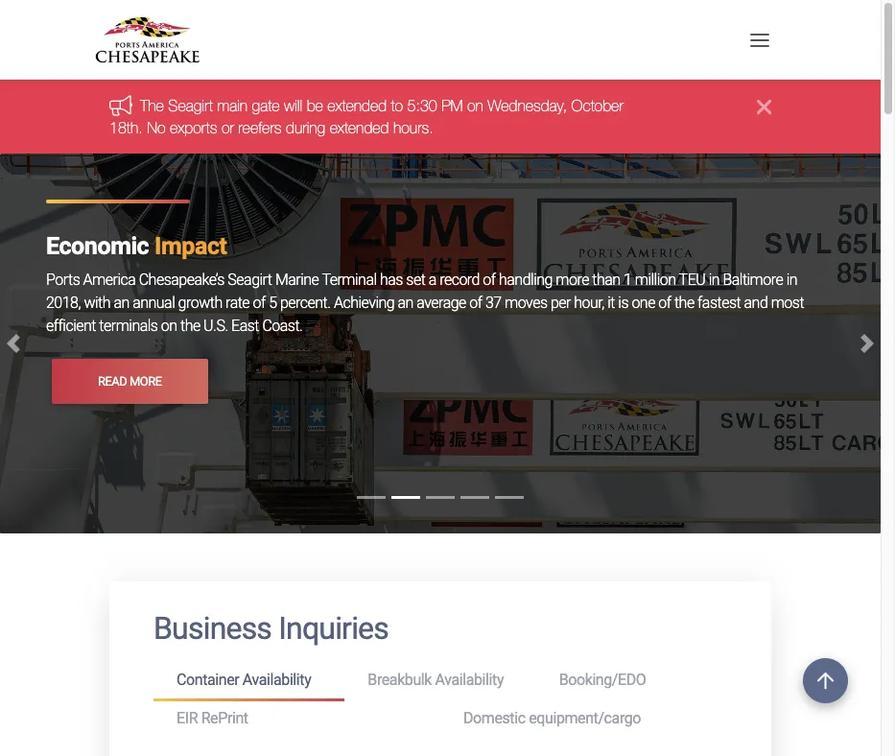 Task type: locate. For each thing, give the bounding box(es) containing it.
the down teu at right top
[[675, 294, 695, 312]]

in right teu at right top
[[709, 271, 720, 289]]

1 vertical spatial seagirt
[[228, 271, 272, 289]]

availability up eir reprint link
[[243, 671, 311, 690]]

1 horizontal spatial availability
[[436, 671, 504, 690]]

seagirt inside the ports america chesapeake's seagirt marine terminal has set a record of handling more than 1 million teu in baltimore in 2018,                         with an annual growth rate of 5 percent.                         achieving an average of 37 moves per hour, it is one of the fastest and most efficient terminals on the u.s. east coast.
[[228, 271, 272, 289]]

1 vertical spatial on
[[161, 317, 177, 335]]

eir reprint
[[177, 710, 248, 728]]

reprint
[[201, 710, 248, 728]]

1 vertical spatial the
[[180, 317, 200, 335]]

marine
[[275, 271, 319, 289]]

seagirt up rate
[[228, 271, 272, 289]]

terminal
[[322, 271, 377, 289]]

1 horizontal spatial an
[[398, 294, 414, 312]]

no
[[147, 119, 166, 136]]

u.s.
[[204, 317, 228, 335]]

2 in from the left
[[787, 271, 798, 289]]

18th.
[[109, 119, 143, 136]]

on
[[468, 97, 484, 115], [161, 317, 177, 335]]

an down set
[[398, 294, 414, 312]]

0 horizontal spatial seagirt
[[168, 97, 213, 115]]

in
[[709, 271, 720, 289], [787, 271, 798, 289]]

breakbulk availability
[[368, 671, 504, 690]]

0 horizontal spatial an
[[114, 294, 129, 312]]

seagirt inside the seagirt main gate will be extended to 5:30 pm on wednesday, october 18th.  no exports or reefers during extended hours.
[[168, 97, 213, 115]]

seagirt up exports
[[168, 97, 213, 115]]

in up most at right top
[[787, 271, 798, 289]]

of left the 37
[[470, 294, 483, 312]]

container availability
[[177, 671, 311, 690]]

the
[[675, 294, 695, 312], [180, 317, 200, 335]]

an
[[114, 294, 129, 312], [398, 294, 414, 312]]

of
[[483, 271, 496, 289], [253, 294, 266, 312], [470, 294, 483, 312], [659, 294, 672, 312]]

teu
[[679, 271, 706, 289]]

2 an from the left
[[398, 294, 414, 312]]

reefers
[[238, 119, 282, 136]]

million
[[635, 271, 676, 289]]

read
[[98, 374, 127, 389]]

wednesday,
[[488, 97, 568, 115]]

on right pm
[[468, 97, 484, 115]]

will
[[284, 97, 303, 115]]

0 vertical spatial the
[[675, 294, 695, 312]]

1 horizontal spatial seagirt
[[228, 271, 272, 289]]

2 availability from the left
[[436, 671, 504, 690]]

growth
[[178, 294, 222, 312]]

container availability link
[[154, 663, 345, 701]]

with
[[84, 294, 110, 312]]

of right the one
[[659, 294, 672, 312]]

0 vertical spatial on
[[468, 97, 484, 115]]

record
[[440, 271, 480, 289]]

2018,
[[46, 294, 81, 312]]

the seagirt main gate will be extended to 5:30 pm on wednesday, october 18th.  no exports or reefers during extended hours. alert
[[0, 80, 881, 154]]

exports
[[170, 119, 217, 136]]

ports
[[46, 271, 80, 289]]

1 horizontal spatial on
[[468, 97, 484, 115]]

0 horizontal spatial in
[[709, 271, 720, 289]]

on inside the ports america chesapeake's seagirt marine terminal has set a record of handling more than 1 million teu in baltimore in 2018,                         with an annual growth rate of 5 percent.                         achieving an average of 37 moves per hour, it is one of the fastest and most efficient terminals on the u.s. east coast.
[[161, 317, 177, 335]]

extended left the to
[[328, 97, 387, 115]]

0 vertical spatial seagirt
[[168, 97, 213, 115]]

has
[[380, 271, 403, 289]]

read more
[[98, 374, 162, 389]]

1 an from the left
[[114, 294, 129, 312]]

most
[[772, 294, 805, 312]]

coast.
[[263, 317, 303, 335]]

availability
[[243, 671, 311, 690], [436, 671, 504, 690]]

the
[[140, 97, 164, 115]]

on down annual
[[161, 317, 177, 335]]

go to top image
[[804, 659, 849, 704]]

seagirt
[[168, 97, 213, 115], [228, 271, 272, 289]]

domestic
[[464, 710, 526, 728]]

october
[[572, 97, 624, 115]]

hours.
[[394, 119, 434, 136]]

availability up domestic
[[436, 671, 504, 690]]

an up terminals
[[114, 294, 129, 312]]

1 availability from the left
[[243, 671, 311, 690]]

main
[[217, 97, 248, 115]]

1 horizontal spatial the
[[675, 294, 695, 312]]

to
[[391, 97, 403, 115]]

extended
[[328, 97, 387, 115], [330, 119, 389, 136]]

percent.
[[280, 294, 331, 312]]

1 vertical spatial extended
[[330, 119, 389, 136]]

0 horizontal spatial on
[[161, 317, 177, 335]]

efficient
[[46, 317, 96, 335]]

1 horizontal spatial in
[[787, 271, 798, 289]]

0 horizontal spatial availability
[[243, 671, 311, 690]]

the down growth
[[180, 317, 200, 335]]

economic impact
[[46, 233, 227, 260]]

extended right during
[[330, 119, 389, 136]]

inquiries
[[279, 611, 389, 648]]

handling
[[499, 271, 553, 289]]



Task type: vqa. For each thing, say whether or not it's contained in the screenshot.
08:00 within the 6/18/2023 08:00
no



Task type: describe. For each thing, give the bounding box(es) containing it.
0 vertical spatial extended
[[328, 97, 387, 115]]

ports america chesapeake's seagirt marine terminal has set a record of handling more than 1 million teu in baltimore in 2018,                         with an annual growth rate of 5 percent.                         achieving an average of 37 moves per hour, it is one of the fastest and most efficient terminals on the u.s. east coast.
[[46, 271, 805, 335]]

set
[[406, 271, 426, 289]]

terminals
[[99, 317, 158, 335]]

gate
[[252, 97, 280, 115]]

booking/edo link
[[536, 663, 728, 699]]

east
[[231, 317, 259, 335]]

baltimore
[[723, 271, 784, 289]]

or
[[222, 119, 234, 136]]

read more link
[[52, 359, 208, 404]]

the seagirt main gate will be extended to 5:30 pm on wednesday, october 18th.  no exports or reefers during extended hours.
[[109, 97, 624, 136]]

than
[[593, 271, 621, 289]]

toggle navigation image
[[746, 26, 775, 54]]

eir
[[177, 710, 198, 728]]

of up the 37
[[483, 271, 496, 289]]

fastest
[[698, 294, 741, 312]]

more
[[556, 271, 589, 289]]

close image
[[758, 95, 772, 119]]

on inside the seagirt main gate will be extended to 5:30 pm on wednesday, october 18th.  no exports or reefers during extended hours.
[[468, 97, 484, 115]]

1 in from the left
[[709, 271, 720, 289]]

a
[[429, 271, 437, 289]]

business inquiries
[[154, 611, 389, 648]]

is
[[619, 294, 629, 312]]

america
[[83, 271, 136, 289]]

equipment/cargo
[[529, 710, 641, 728]]

container
[[177, 671, 239, 690]]

achieving
[[334, 294, 395, 312]]

hour,
[[574, 294, 605, 312]]

breakbulk
[[368, 671, 432, 690]]

per
[[551, 294, 571, 312]]

annual
[[133, 294, 175, 312]]

moves
[[505, 294, 548, 312]]

domestic equipment/cargo
[[464, 710, 641, 728]]

economic engine image
[[0, 154, 881, 534]]

impact
[[155, 233, 227, 260]]

pm
[[442, 97, 463, 115]]

0 horizontal spatial the
[[180, 317, 200, 335]]

5:30
[[408, 97, 438, 115]]

availability for container availability
[[243, 671, 311, 690]]

37
[[486, 294, 502, 312]]

availability for breakbulk availability
[[436, 671, 504, 690]]

eir reprint link
[[154, 701, 441, 737]]

be
[[307, 97, 323, 115]]

it
[[608, 294, 615, 312]]

breakbulk availability link
[[345, 663, 536, 699]]

one
[[632, 294, 656, 312]]

the seagirt main gate will be extended to 5:30 pm on wednesday, october 18th.  no exports or reefers during extended hours. link
[[109, 97, 624, 136]]

chesapeake's
[[139, 271, 225, 289]]

domestic equipment/cargo link
[[441, 701, 728, 737]]

during
[[286, 119, 326, 136]]

bullhorn image
[[109, 95, 140, 116]]

economic
[[46, 233, 149, 260]]

1
[[624, 271, 632, 289]]

rate
[[226, 294, 250, 312]]

booking/edo
[[559, 671, 647, 690]]

business
[[154, 611, 272, 648]]

and
[[745, 294, 768, 312]]

5
[[269, 294, 277, 312]]

of left 5
[[253, 294, 266, 312]]

more
[[130, 374, 162, 389]]

average
[[417, 294, 467, 312]]



